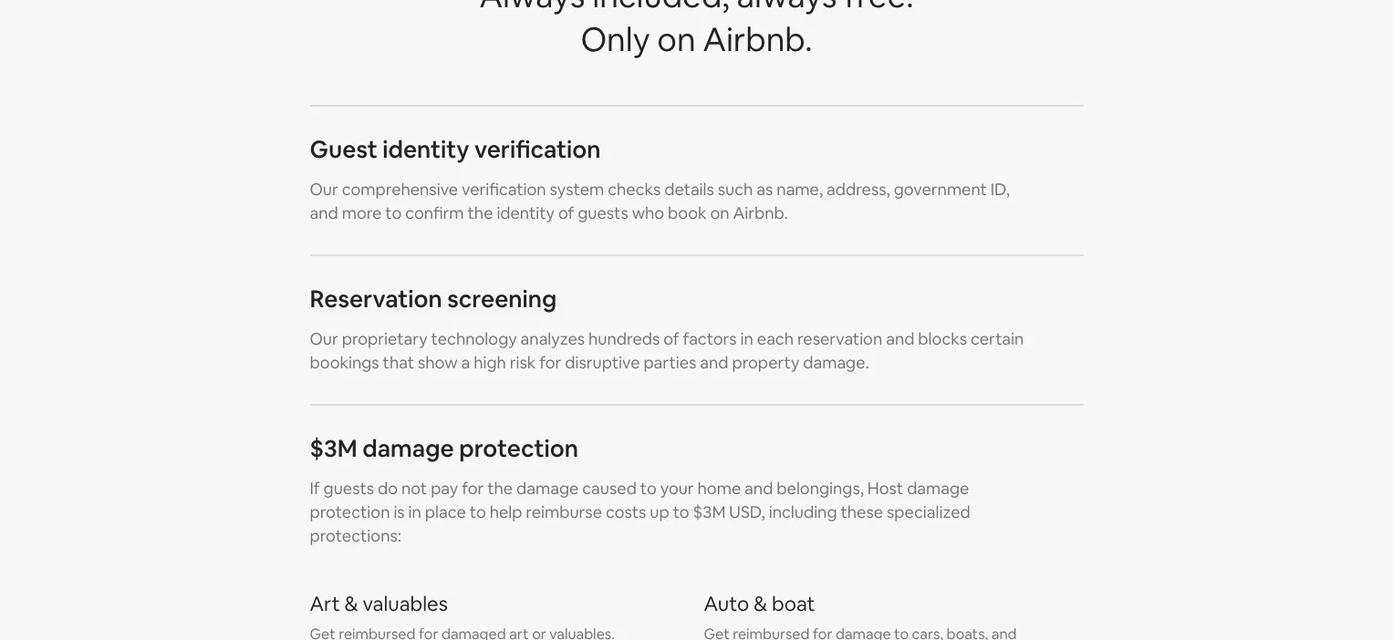 Task type: vqa. For each thing, say whether or not it's contained in the screenshot.
bottom the
yes



Task type: describe. For each thing, give the bounding box(es) containing it.
our proprietary technology analyzes hundreds of factors in each reservation and blocks certain bookings that show a high risk for disruptive parties and property damage.
[[310, 328, 1024, 373]]

reservation
[[310, 284, 442, 314]]

including
[[769, 502, 837, 523]]

to up the up
[[640, 478, 657, 499]]

if
[[310, 478, 320, 499]]

checks
[[608, 179, 661, 200]]

our for guest identity verification
[[310, 179, 338, 200]]

& valuables
[[344, 591, 448, 617]]

of inside our comprehensive verification system checks details such as name, address, government id, and more to confirm the identity of guests who book on airbnb.
[[558, 202, 574, 224]]

more
[[342, 202, 382, 224]]

on airbnb.
[[710, 202, 788, 224]]

the inside our comprehensive verification system checks details such as name, address, government id, and more to confirm the identity of guests who book on airbnb.
[[468, 202, 493, 224]]

1 horizontal spatial damage
[[516, 478, 579, 499]]

0 horizontal spatial identity
[[383, 134, 469, 164]]

guest
[[310, 134, 377, 164]]

a
[[461, 352, 470, 373]]

of inside "our proprietary technology analyzes hundreds of factors in each reservation and blocks certain bookings that show a high risk for disruptive parties and property damage."
[[664, 328, 679, 350]]

confirm
[[405, 202, 464, 224]]

high
[[474, 352, 506, 373]]

who
[[632, 202, 664, 224]]

verification for identity
[[474, 134, 601, 164]]

costs
[[606, 502, 646, 523]]

to inside our comprehensive verification system checks details such as name, address, government id, and more to confirm the identity of guests who book on airbnb.
[[385, 202, 402, 224]]

auto & boat
[[704, 591, 815, 617]]

in inside "our proprietary technology analyzes hundreds of factors in each reservation and blocks certain bookings that show a high risk for disruptive parties and property damage."
[[740, 328, 754, 350]]

usd,
[[729, 502, 765, 523]]

0 horizontal spatial $3m
[[310, 433, 357, 464]]

reimburse
[[526, 502, 602, 523]]

book
[[668, 202, 707, 224]]

only
[[581, 17, 650, 60]]

as
[[757, 179, 773, 200]]

place
[[425, 502, 466, 523]]

if guests do not pay for the damage caused to your home and belongings, host damage protection is in place to help reimburse costs up to $3m usd, including these specialized protections:
[[310, 478, 970, 547]]

art & valuables
[[310, 591, 448, 617]]

these
[[841, 502, 883, 523]]

up
[[650, 502, 669, 523]]

our comprehensive verification system checks details such as name, address, government id, and more to confirm the identity of guests who book on airbnb.
[[310, 179, 1010, 224]]

property damage.
[[732, 352, 869, 373]]

comprehensive
[[342, 179, 458, 200]]

that
[[383, 352, 414, 373]]

for inside the if guests do not pay for the damage caused to your home and belongings, host damage protection is in place to help reimburse costs up to $3m usd, including these specialized protections:
[[462, 478, 484, 499]]

in inside the if guests do not pay for the damage caused to your home and belongings, host damage protection is in place to help reimburse costs up to $3m usd, including these specialized protections:
[[408, 502, 421, 523]]

verification for comprehensive
[[462, 179, 546, 200]]

bookings
[[310, 352, 379, 373]]

guests inside our comprehensive verification system checks details such as name, address, government id, and more to confirm the identity of guests who book on airbnb.
[[578, 202, 628, 224]]

disruptive
[[565, 352, 640, 373]]

to left help
[[470, 502, 486, 523]]

address,
[[827, 179, 890, 200]]

analyzes
[[521, 328, 585, 350]]

protections:
[[310, 525, 401, 547]]

host
[[868, 478, 903, 499]]

help
[[490, 502, 522, 523]]

factors
[[683, 328, 737, 350]]



Task type: locate. For each thing, give the bounding box(es) containing it.
& boat
[[754, 591, 815, 617]]

0 vertical spatial of
[[558, 202, 574, 224]]

$3m up if
[[310, 433, 357, 464]]

0 horizontal spatial guests
[[323, 478, 374, 499]]

0 vertical spatial the
[[468, 202, 493, 224]]

our for reservation screening
[[310, 328, 338, 350]]

damage up reimburse
[[516, 478, 579, 499]]

name,
[[777, 179, 823, 200]]

0 horizontal spatial for
[[462, 478, 484, 499]]

0 horizontal spatial protection
[[310, 502, 390, 523]]

1 vertical spatial guests
[[323, 478, 374, 499]]

0 vertical spatial in
[[740, 328, 754, 350]]

0 horizontal spatial damage
[[362, 433, 454, 464]]

of
[[558, 202, 574, 224], [664, 328, 679, 350]]

blocks
[[918, 328, 967, 350]]

0 horizontal spatial of
[[558, 202, 574, 224]]

do
[[378, 478, 398, 499]]

parties
[[644, 352, 696, 373]]

and inside our comprehensive verification system checks details such as name, address, government id, and more to confirm the identity of guests who book on airbnb.
[[310, 202, 338, 224]]

identity inside our comprehensive verification system checks details such as name, address, government id, and more to confirm the identity of guests who book on airbnb.
[[497, 202, 555, 224]]

0 horizontal spatial in
[[408, 502, 421, 523]]

in
[[740, 328, 754, 350], [408, 502, 421, 523]]

art
[[310, 591, 340, 617]]

1 our from the top
[[310, 179, 338, 200]]

id,
[[991, 179, 1010, 200]]

0 vertical spatial protection
[[459, 433, 578, 464]]

verification
[[474, 134, 601, 164], [462, 179, 546, 200]]

and left more
[[310, 202, 338, 224]]

damage up specialized
[[907, 478, 969, 499]]

home
[[698, 478, 741, 499]]

damage up not
[[362, 433, 454, 464]]

verification up "system"
[[474, 134, 601, 164]]

for
[[539, 352, 561, 373], [462, 478, 484, 499]]

of down "system"
[[558, 202, 574, 224]]

on
[[657, 17, 696, 60]]

1 horizontal spatial protection
[[459, 433, 578, 464]]

guests down "system"
[[578, 202, 628, 224]]

1 vertical spatial of
[[664, 328, 679, 350]]

auto
[[704, 591, 749, 617]]

proprietary
[[342, 328, 427, 350]]

and down factors
[[700, 352, 729, 373]]

of up "parties"
[[664, 328, 679, 350]]

$3m down home in the right of the page
[[693, 502, 726, 523]]

protection inside the if guests do not pay for the damage caused to your home and belongings, host damage protection is in place to help reimburse costs up to $3m usd, including these specialized protections:
[[310, 502, 390, 523]]

the right confirm
[[468, 202, 493, 224]]

0 vertical spatial guests
[[578, 202, 628, 224]]

the
[[468, 202, 493, 224], [487, 478, 513, 499]]

belongings,
[[777, 478, 864, 499]]

technology
[[431, 328, 517, 350]]

1 horizontal spatial identity
[[497, 202, 555, 224]]

1 vertical spatial protection
[[310, 502, 390, 523]]

the inside the if guests do not pay for the damage caused to your home and belongings, host damage protection is in place to help reimburse costs up to $3m usd, including these specialized protections:
[[487, 478, 513, 499]]

details
[[664, 179, 714, 200]]

identity down "system"
[[497, 202, 555, 224]]

1 vertical spatial identity
[[497, 202, 555, 224]]

2 horizontal spatial damage
[[907, 478, 969, 499]]

guests
[[578, 202, 628, 224], [323, 478, 374, 499]]

1 vertical spatial our
[[310, 328, 338, 350]]

$3m damage protection
[[310, 433, 578, 464]]

show
[[418, 352, 458, 373]]

1 horizontal spatial for
[[539, 352, 561, 373]]

0 vertical spatial our
[[310, 179, 338, 200]]

reservation screening
[[310, 284, 557, 314]]

and
[[310, 202, 338, 224], [886, 328, 915, 350], [700, 352, 729, 373], [745, 478, 773, 499]]

such
[[718, 179, 753, 200]]

2 our from the top
[[310, 328, 338, 350]]

verification inside our comprehensive verification system checks details such as name, address, government id, and more to confirm the identity of guests who book on airbnb.
[[462, 179, 546, 200]]

our
[[310, 179, 338, 200], [310, 328, 338, 350]]

0 vertical spatial $3m
[[310, 433, 357, 464]]

is
[[394, 502, 405, 523]]

1 vertical spatial verification
[[462, 179, 546, 200]]

to
[[385, 202, 402, 224], [640, 478, 657, 499], [470, 502, 486, 523], [673, 502, 689, 523]]

system
[[550, 179, 604, 200]]

and up usd,
[[745, 478, 773, 499]]

for right the pay on the bottom of the page
[[462, 478, 484, 499]]

$3m inside the if guests do not pay for the damage caused to your home and belongings, host damage protection is in place to help reimburse costs up to $3m usd, including these specialized protections:
[[693, 502, 726, 523]]

1 vertical spatial in
[[408, 502, 421, 523]]

1 vertical spatial the
[[487, 478, 513, 499]]

only on airbnb.
[[581, 17, 813, 60]]

for down analyzes
[[539, 352, 561, 373]]

our down the guest
[[310, 179, 338, 200]]

your
[[660, 478, 694, 499]]

protection up help
[[459, 433, 578, 464]]

our up bookings
[[310, 328, 338, 350]]

to right the up
[[673, 502, 689, 523]]

reservation
[[797, 328, 882, 350]]

specialized
[[887, 502, 970, 523]]

protection up protections:
[[310, 502, 390, 523]]

certain
[[971, 328, 1024, 350]]

in right is
[[408, 502, 421, 523]]

protection
[[459, 433, 578, 464], [310, 502, 390, 523]]

damage
[[362, 433, 454, 464], [516, 478, 579, 499], [907, 478, 969, 499]]

guest identity verification
[[310, 134, 601, 164]]

and inside the if guests do not pay for the damage caused to your home and belongings, host damage protection is in place to help reimburse costs up to $3m usd, including these specialized protections:
[[745, 478, 773, 499]]

airbnb.
[[703, 17, 813, 60]]

guests right if
[[323, 478, 374, 499]]

our inside our comprehensive verification system checks details such as name, address, government id, and more to confirm the identity of guests who book on airbnb.
[[310, 179, 338, 200]]

1 vertical spatial for
[[462, 478, 484, 499]]

hundreds
[[589, 328, 660, 350]]

0 vertical spatial for
[[539, 352, 561, 373]]

screening
[[447, 284, 557, 314]]

identity
[[383, 134, 469, 164], [497, 202, 555, 224]]

to down comprehensive
[[385, 202, 402, 224]]

risk
[[510, 352, 536, 373]]

each
[[757, 328, 794, 350]]

$3m
[[310, 433, 357, 464], [693, 502, 726, 523]]

pay
[[431, 478, 458, 499]]

0 vertical spatial identity
[[383, 134, 469, 164]]

the up help
[[487, 478, 513, 499]]

1 horizontal spatial $3m
[[693, 502, 726, 523]]

0 vertical spatial verification
[[474, 134, 601, 164]]

government
[[894, 179, 987, 200]]

1 horizontal spatial of
[[664, 328, 679, 350]]

caused
[[582, 478, 637, 499]]

in left the each
[[740, 328, 754, 350]]

1 horizontal spatial in
[[740, 328, 754, 350]]

not
[[401, 478, 427, 499]]

and left 'blocks'
[[886, 328, 915, 350]]

for inside "our proprietary technology analyzes hundreds of factors in each reservation and blocks certain bookings that show a high risk for disruptive parties and property damage."
[[539, 352, 561, 373]]

our inside "our proprietary technology analyzes hundreds of factors in each reservation and blocks certain bookings that show a high risk for disruptive parties and property damage."
[[310, 328, 338, 350]]

verification down guest identity verification
[[462, 179, 546, 200]]

1 horizontal spatial guests
[[578, 202, 628, 224]]

1 vertical spatial $3m
[[693, 502, 726, 523]]

identity up comprehensive
[[383, 134, 469, 164]]

guests inside the if guests do not pay for the damage caused to your home and belongings, host damage protection is in place to help reimburse costs up to $3m usd, including these specialized protections:
[[323, 478, 374, 499]]



